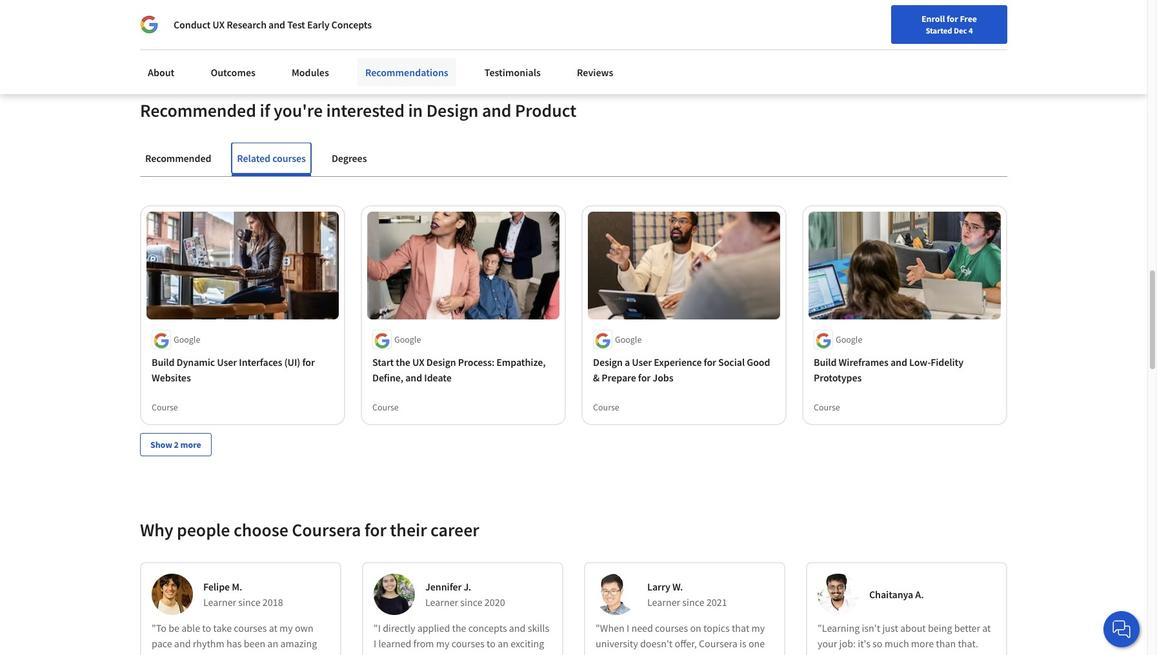 Task type: locate. For each thing, give the bounding box(es) containing it.
recommended button
[[140, 143, 217, 174]]

1 horizontal spatial user
[[632, 356, 652, 369]]

the inside "when i need courses on topics that my university doesn't offer, coursera is one of the best places to go."
[[607, 653, 621, 655]]

the inside start the ux design process: empathize, define, and ideate
[[396, 356, 411, 369]]

amazing
[[281, 638, 317, 650]]

courses up offer,
[[655, 622, 689, 635]]

for left jobs
[[639, 372, 651, 384]]

"to be able to take courses at my own pace and rhythm has been an amazing experience. i can learn whenever it fi
[[152, 622, 317, 655]]

learn inside "learning isn't just about being better at your job: it's so much more than that. coursera allows me to learn witho
[[916, 653, 938, 655]]

learn down has
[[226, 653, 248, 655]]

my inside "when i need courses on topics that my university doesn't offer, coursera is one of the best places to go."
[[752, 622, 765, 635]]

build for build wireframes and low-fidelity prototypes
[[814, 356, 837, 369]]

learner down felipe
[[203, 596, 236, 609]]

an
[[268, 638, 278, 650], [498, 638, 509, 650]]

ux up the ideate
[[413, 356, 425, 369]]

build wireframes and low-fidelity prototypes
[[814, 356, 964, 384]]

build up prototypes
[[814, 356, 837, 369]]

outcomes link
[[203, 58, 263, 87]]

2018
[[263, 596, 283, 609]]

start the ux design process: empathize, define, and ideate
[[373, 356, 546, 384]]

1 vertical spatial ux
[[413, 356, 425, 369]]

build inside build wireframes and low-fidelity prototypes
[[814, 356, 837, 369]]

about link
[[140, 58, 182, 87]]

be
[[169, 622, 180, 635]]

i down rhythm at bottom
[[203, 653, 206, 655]]

user
[[217, 356, 237, 369], [632, 356, 652, 369]]

english
[[900, 15, 932, 27]]

and inside build wireframes and low-fidelity prototypes
[[891, 356, 908, 369]]

courses inside "when i need courses on topics that my university doesn't offer, coursera is one of the best places to go."
[[655, 622, 689, 635]]

2 horizontal spatial at
[[983, 622, 992, 635]]

1 vertical spatial more
[[912, 638, 934, 650]]

since down j.
[[461, 596, 483, 609]]

and left the ideate
[[406, 372, 422, 384]]

google for wireframes
[[836, 334, 863, 346]]

places
[[644, 653, 671, 655]]

for left the social
[[704, 356, 717, 369]]

1 horizontal spatial since
[[461, 596, 483, 609]]

related courses button
[[232, 143, 311, 174]]

design inside start the ux design process: empathize, define, and ideate
[[427, 356, 456, 369]]

learner for jennifer
[[426, 596, 459, 609]]

test
[[287, 18, 305, 31]]

for up dec
[[947, 13, 959, 25]]

0 vertical spatial ux
[[213, 18, 225, 31]]

"when i need courses on topics that my university doesn't offer, coursera is one of the best places to go."
[[596, 622, 765, 655]]

2 horizontal spatial the
[[607, 653, 621, 655]]

0 horizontal spatial more
[[181, 439, 201, 451]]

jennifer
[[426, 581, 462, 594]]

google for the
[[395, 334, 421, 346]]

1 since from the left
[[239, 596, 261, 609]]

my up one
[[752, 622, 765, 635]]

concepts
[[469, 622, 507, 635]]

show
[[150, 439, 172, 451]]

at
[[269, 622, 278, 635], [983, 622, 992, 635], [427, 653, 435, 655]]

learn inside "to be able to take courses at my own pace and rhythm has been an amazing experience. i can learn whenever it fi
[[226, 653, 248, 655]]

2 horizontal spatial learner
[[648, 596, 681, 609]]

google for dynamic
[[174, 334, 200, 346]]

0 vertical spatial recommended
[[140, 99, 256, 122]]

since inside felipe m. learner since 2018
[[239, 596, 261, 609]]

define,
[[373, 372, 404, 384]]

i
[[627, 622, 630, 635], [374, 638, 377, 650], [203, 653, 206, 655]]

1 horizontal spatial my
[[436, 638, 450, 650]]

to up rhythm at bottom
[[202, 622, 211, 635]]

for
[[947, 13, 959, 25], [303, 356, 315, 369], [704, 356, 717, 369], [639, 372, 651, 384], [365, 519, 387, 542]]

pace
[[152, 638, 172, 650]]

to down 'concepts'
[[487, 638, 496, 650]]

for inside build dynamic user interfaces (ui) for websites
[[303, 356, 315, 369]]

a
[[625, 356, 630, 369]]

1 vertical spatial the
[[452, 622, 467, 635]]

1 build from the left
[[152, 356, 175, 369]]

about
[[148, 66, 175, 79]]

the inside "i directly applied the concepts and skills i learned from my courses to an exciting new project at work."
[[452, 622, 467, 635]]

doesn't
[[641, 638, 673, 650]]

social
[[719, 356, 745, 369]]

than
[[937, 638, 957, 650]]

my left own on the left
[[280, 622, 293, 635]]

(ui)
[[284, 356, 301, 369]]

2 vertical spatial the
[[607, 653, 621, 655]]

user for interfaces
[[217, 356, 237, 369]]

google up a
[[615, 334, 642, 346]]

0 horizontal spatial coursera
[[292, 519, 361, 542]]

1 vertical spatial recommended
[[145, 152, 211, 164]]

1 vertical spatial i
[[374, 638, 377, 650]]

1 horizontal spatial learn
[[916, 653, 938, 655]]

2 horizontal spatial since
[[683, 596, 705, 609]]

i up new
[[374, 638, 377, 650]]

2 horizontal spatial my
[[752, 622, 765, 635]]

a.
[[916, 589, 924, 601]]

since inside jennifer j. learner since 2020
[[461, 596, 483, 609]]

learn
[[226, 653, 248, 655], [916, 653, 938, 655]]

course down define,
[[373, 402, 399, 414]]

2 horizontal spatial i
[[627, 622, 630, 635]]

courses up work."
[[452, 638, 485, 650]]

1 horizontal spatial at
[[427, 653, 435, 655]]

research
[[227, 18, 267, 31]]

1 vertical spatial coursera
[[699, 638, 738, 650]]

0 horizontal spatial user
[[217, 356, 237, 369]]

3 learner from the left
[[648, 596, 681, 609]]

my inside "i directly applied the concepts and skills i learned from my courses to an exciting new project at work."
[[436, 638, 450, 650]]

experience
[[654, 356, 702, 369]]

3 since from the left
[[683, 596, 705, 609]]

0 vertical spatial more
[[181, 439, 201, 451]]

more right 2
[[181, 439, 201, 451]]

build up websites
[[152, 356, 175, 369]]

at right better
[[983, 622, 992, 635]]

user right dynamic
[[217, 356, 237, 369]]

the right applied
[[452, 622, 467, 635]]

felipe
[[203, 581, 230, 594]]

2 vertical spatial i
[[203, 653, 206, 655]]

2 course from the left
[[373, 402, 399, 414]]

0 horizontal spatial the
[[396, 356, 411, 369]]

course down websites
[[152, 402, 178, 414]]

0 vertical spatial i
[[627, 622, 630, 635]]

design right in
[[427, 99, 479, 122]]

just
[[883, 622, 899, 635]]

conduct ux research and test early concepts
[[174, 18, 372, 31]]

2 google from the left
[[395, 334, 421, 346]]

at inside "learning isn't just about being better at your job: it's so much more than that. coursera allows me to learn witho
[[983, 622, 992, 635]]

learner inside felipe m. learner since 2018
[[203, 596, 236, 609]]

1 horizontal spatial the
[[452, 622, 467, 635]]

show notifications image
[[974, 16, 989, 32]]

if
[[260, 99, 270, 122]]

learner down jennifer
[[426, 596, 459, 609]]

course down &
[[593, 402, 620, 414]]

google up dynamic
[[174, 334, 200, 346]]

prototypes
[[814, 372, 862, 384]]

0 horizontal spatial i
[[203, 653, 206, 655]]

learner inside jennifer j. learner since 2020
[[426, 596, 459, 609]]

0 horizontal spatial ux
[[213, 18, 225, 31]]

it's
[[858, 638, 871, 650]]

0 horizontal spatial learn
[[226, 653, 248, 655]]

1 horizontal spatial more
[[912, 638, 934, 650]]

from
[[414, 638, 434, 650]]

and left low-
[[891, 356, 908, 369]]

the
[[396, 356, 411, 369], [452, 622, 467, 635], [607, 653, 621, 655]]

3 google from the left
[[615, 334, 642, 346]]

product
[[515, 99, 577, 122]]

take
[[213, 622, 232, 635]]

4 course from the left
[[814, 402, 841, 414]]

learn for has
[[226, 653, 248, 655]]

0 horizontal spatial since
[[239, 596, 261, 609]]

None search field
[[184, 8, 494, 34]]

been
[[244, 638, 266, 650]]

0 vertical spatial the
[[396, 356, 411, 369]]

1 horizontal spatial i
[[374, 638, 377, 650]]

2 build from the left
[[814, 356, 837, 369]]

modules
[[292, 66, 329, 79]]

1 learner from the left
[[203, 596, 236, 609]]

dec
[[954, 25, 968, 36]]

2 learn from the left
[[916, 653, 938, 655]]

build
[[152, 356, 175, 369], [814, 356, 837, 369]]

courses up been on the left bottom
[[234, 622, 267, 635]]

directly
[[383, 622, 416, 635]]

an up whenever
[[268, 638, 278, 650]]

user right a
[[632, 356, 652, 369]]

course
[[152, 402, 178, 414], [373, 402, 399, 414], [593, 402, 620, 414], [814, 402, 841, 414]]

much
[[885, 638, 910, 650]]

1 horizontal spatial build
[[814, 356, 837, 369]]

4 google from the left
[[836, 334, 863, 346]]

recommendations link
[[358, 58, 456, 87]]

2
[[174, 439, 179, 451]]

learn down than on the right bottom of the page
[[916, 653, 938, 655]]

an inside "i directly applied the concepts and skills i learned from my courses to an exciting new project at work."
[[498, 638, 509, 650]]

jennifer j. learner since 2020
[[426, 581, 505, 609]]

1 google from the left
[[174, 334, 200, 346]]

ux right conduct at the top left
[[213, 18, 225, 31]]

university
[[596, 638, 638, 650]]

1 horizontal spatial an
[[498, 638, 509, 650]]

user for experience
[[632, 356, 652, 369]]

design up the ideate
[[427, 356, 456, 369]]

1 learn from the left
[[226, 653, 248, 655]]

early
[[307, 18, 330, 31]]

learner inside larry w. learner since 2021
[[648, 596, 681, 609]]

user inside the design a user experience for social good & prepare for jobs
[[632, 356, 652, 369]]

"i
[[374, 622, 381, 635]]

4
[[969, 25, 974, 36]]

related courses
[[237, 152, 306, 164]]

course for start the ux design process: empathize, define, and ideate
[[373, 402, 399, 414]]

0 horizontal spatial my
[[280, 622, 293, 635]]

since down w.
[[683, 596, 705, 609]]

build inside build dynamic user interfaces (ui) for websites
[[152, 356, 175, 369]]

1 horizontal spatial ux
[[413, 356, 425, 369]]

at inside "to be able to take courses at my own pace and rhythm has been an amazing experience. i can learn whenever it fi
[[269, 622, 278, 635]]

the right start
[[396, 356, 411, 369]]

i inside "when i need courses on topics that my university doesn't offer, coursera is one of the best places to go."
[[627, 622, 630, 635]]

ux inside start the ux design process: empathize, define, and ideate
[[413, 356, 425, 369]]

since down m.
[[239, 596, 261, 609]]

low-
[[910, 356, 931, 369]]

on
[[691, 622, 702, 635]]

user inside build dynamic user interfaces (ui) for websites
[[217, 356, 237, 369]]

0 horizontal spatial learner
[[203, 596, 236, 609]]

1 user from the left
[[217, 356, 237, 369]]

my up work."
[[436, 638, 450, 650]]

your
[[818, 638, 838, 650]]

and inside "i directly applied the concepts and skills i learned from my courses to an exciting new project at work."
[[509, 622, 526, 635]]

allows
[[859, 653, 887, 655]]

at up whenever
[[269, 622, 278, 635]]

can
[[208, 653, 224, 655]]

0 horizontal spatial build
[[152, 356, 175, 369]]

to down offer,
[[673, 653, 682, 655]]

2 learner from the left
[[426, 596, 459, 609]]

to right me
[[905, 653, 913, 655]]

design up the prepare
[[593, 356, 623, 369]]

learner down larry
[[648, 596, 681, 609]]

more inside button
[[181, 439, 201, 451]]

recommended inside button
[[145, 152, 211, 164]]

learner for felipe
[[203, 596, 236, 609]]

google up define,
[[395, 334, 421, 346]]

their
[[390, 519, 427, 542]]

new
[[374, 653, 392, 655]]

since inside larry w. learner since 2021
[[683, 596, 705, 609]]

courses inside "to be able to take courses at my own pace and rhythm has been an amazing experience. i can learn whenever it fi
[[234, 622, 267, 635]]

0 horizontal spatial an
[[268, 638, 278, 650]]

and down testimonials
[[482, 99, 512, 122]]

2 vertical spatial coursera
[[818, 653, 857, 655]]

course down prototypes
[[814, 402, 841, 414]]

prepare
[[602, 372, 637, 384]]

"when
[[596, 622, 625, 635]]

for right (ui)
[[303, 356, 315, 369]]

j.
[[464, 581, 471, 594]]

modules link
[[284, 58, 337, 87]]

2 user from the left
[[632, 356, 652, 369]]

and
[[269, 18, 285, 31], [482, 99, 512, 122], [891, 356, 908, 369], [406, 372, 422, 384], [509, 622, 526, 635], [174, 638, 191, 650]]

an down 'concepts'
[[498, 638, 509, 650]]

0 horizontal spatial at
[[269, 622, 278, 635]]

skills
[[528, 622, 550, 635]]

2 an from the left
[[498, 638, 509, 650]]

3 course from the left
[[593, 402, 620, 414]]

course for design a user experience for social good & prepare for jobs
[[593, 402, 620, 414]]

2 horizontal spatial coursera
[[818, 653, 857, 655]]

i inside "i directly applied the concepts and skills i learned from my courses to an exciting new project at work."
[[374, 638, 377, 650]]

for left their
[[365, 519, 387, 542]]

learn for more
[[916, 653, 938, 655]]

2 since from the left
[[461, 596, 483, 609]]

whenever
[[250, 653, 292, 655]]

of
[[596, 653, 605, 655]]

the down university
[[607, 653, 621, 655]]

1 horizontal spatial learner
[[426, 596, 459, 609]]

experience.
[[152, 653, 201, 655]]

google up 'wireframes'
[[836, 334, 863, 346]]

more down about
[[912, 638, 934, 650]]

1 horizontal spatial coursera
[[699, 638, 738, 650]]

and up exciting on the bottom left of page
[[509, 622, 526, 635]]

1 an from the left
[[268, 638, 278, 650]]

i left need
[[627, 622, 630, 635]]

at down from
[[427, 653, 435, 655]]

and up experience.
[[174, 638, 191, 650]]

1 course from the left
[[152, 402, 178, 414]]

my inside "to be able to take courses at my own pace and rhythm has been an amazing experience. i can learn whenever it fi
[[280, 622, 293, 635]]

job:
[[840, 638, 856, 650]]

is
[[740, 638, 747, 650]]

courses right related
[[273, 152, 306, 164]]

w.
[[673, 581, 683, 594]]



Task type: describe. For each thing, give the bounding box(es) containing it.
my for that
[[752, 622, 765, 635]]

&
[[593, 372, 600, 384]]

build dynamic user interfaces (ui) for websites link
[[152, 355, 334, 386]]

chat with us image
[[1112, 619, 1133, 640]]

courses inside button
[[273, 152, 306, 164]]

since for m.
[[239, 596, 261, 609]]

applied
[[418, 622, 450, 635]]

work."
[[437, 653, 465, 655]]

for inside enroll for free started dec 4
[[947, 13, 959, 25]]

2021
[[707, 596, 728, 609]]

free
[[960, 13, 978, 25]]

has
[[227, 638, 242, 650]]

dynamic
[[177, 356, 215, 369]]

my for at
[[280, 622, 293, 635]]

concepts
[[332, 18, 372, 31]]

go."
[[684, 653, 701, 655]]

english button
[[877, 0, 955, 42]]

build for build dynamic user interfaces (ui) for websites
[[152, 356, 175, 369]]

"learning isn't just about being better at your job: it's so much more than that. coursera allows me to learn witho
[[818, 622, 992, 655]]

started
[[926, 25, 953, 36]]

to inside "learning isn't just about being better at your job: it's so much more than that. coursera allows me to learn witho
[[905, 653, 913, 655]]

"learning
[[818, 622, 860, 635]]

so
[[873, 638, 883, 650]]

recommended for recommended if you're interested in design and product
[[140, 99, 256, 122]]

learned
[[379, 638, 412, 650]]

need
[[632, 622, 653, 635]]

and inside start the ux design process: empathize, define, and ideate
[[406, 372, 422, 384]]

design inside the design a user experience for social good & prepare for jobs
[[593, 356, 623, 369]]

empathize,
[[497, 356, 546, 369]]

topics
[[704, 622, 730, 635]]

since for j.
[[461, 596, 483, 609]]

better
[[955, 622, 981, 635]]

chaitanya
[[870, 589, 914, 601]]

start
[[373, 356, 394, 369]]

exciting
[[511, 638, 545, 650]]

build dynamic user interfaces (ui) for websites
[[152, 356, 315, 384]]

related
[[237, 152, 271, 164]]

learner for larry
[[648, 596, 681, 609]]

"to
[[152, 622, 167, 635]]

design a user experience for social good & prepare for jobs
[[593, 356, 771, 384]]

coursera inside "learning isn't just about being better at your job: it's so much more than that. coursera allows me to learn witho
[[818, 653, 857, 655]]

process:
[[458, 356, 495, 369]]

to inside "i directly applied the concepts and skills i learned from my courses to an exciting new project at work."
[[487, 638, 496, 650]]

ideate
[[424, 372, 452, 384]]

it
[[294, 653, 300, 655]]

websites
[[152, 372, 191, 384]]

in
[[408, 99, 423, 122]]

coursera inside "when i need courses on topics that my university doesn't offer, coursera is one of the best places to go."
[[699, 638, 738, 650]]

choose
[[234, 519, 289, 542]]

that.
[[959, 638, 979, 650]]

recommendations
[[365, 66, 449, 79]]

more inside "learning isn't just about being better at your job: it's so much more than that. coursera allows me to learn witho
[[912, 638, 934, 650]]

isn't
[[862, 622, 881, 635]]

google for a
[[615, 334, 642, 346]]

design a user experience for social good & prepare for jobs link
[[593, 355, 776, 386]]

career
[[431, 519, 480, 542]]

recommendation tabs tab list
[[140, 143, 1008, 176]]

testimonials
[[485, 66, 541, 79]]

own
[[295, 622, 314, 635]]

to inside "to be able to take courses at my own pace and rhythm has been an amazing experience. i can learn whenever it fi
[[202, 622, 211, 635]]

why people choose coursera for their career
[[140, 519, 480, 542]]

you're
[[274, 99, 323, 122]]

jobs
[[653, 372, 674, 384]]

larry w. learner since 2021
[[648, 581, 728, 609]]

collection element
[[132, 177, 1016, 477]]

to inside "when i need courses on topics that my university doesn't offer, coursera is one of the best places to go."
[[673, 653, 682, 655]]

at for courses
[[269, 622, 278, 635]]

at inside "i directly applied the concepts and skills i learned from my courses to an exciting new project at work."
[[427, 653, 435, 655]]

build wireframes and low-fidelity prototypes link
[[814, 355, 996, 386]]

at for better
[[983, 622, 992, 635]]

courses inside "i directly applied the concepts and skills i learned from my courses to an exciting new project at work."
[[452, 638, 485, 650]]

testimonials link
[[477, 58, 549, 87]]

recommended for recommended
[[145, 152, 211, 164]]

start the ux design process: empathize, define, and ideate link
[[373, 355, 555, 386]]

conduct
[[174, 18, 211, 31]]

i inside "to be able to take courses at my own pace and rhythm has been an amazing experience. i can learn whenever it fi
[[203, 653, 206, 655]]

an inside "to be able to take courses at my own pace and rhythm has been an amazing experience. i can learn whenever it fi
[[268, 638, 278, 650]]

offer,
[[675, 638, 697, 650]]

since for w.
[[683, 596, 705, 609]]

google image
[[140, 15, 158, 34]]

people
[[177, 519, 230, 542]]

good
[[747, 356, 771, 369]]

that
[[732, 622, 750, 635]]

being
[[929, 622, 953, 635]]

degrees
[[332, 152, 367, 164]]

one
[[749, 638, 765, 650]]

course for build wireframes and low-fidelity prototypes
[[814, 402, 841, 414]]

0 vertical spatial coursera
[[292, 519, 361, 542]]

course for build dynamic user interfaces (ui) for websites
[[152, 402, 178, 414]]

about
[[901, 622, 927, 635]]

m.
[[232, 581, 242, 594]]

reviews link
[[570, 58, 622, 87]]

show 2 more
[[150, 439, 201, 451]]

and inside "to be able to take courses at my own pace and rhythm has been an amazing experience. i can learn whenever it fi
[[174, 638, 191, 650]]

project
[[394, 653, 425, 655]]

enroll for free started dec 4
[[922, 13, 978, 36]]

and left test on the left top of the page
[[269, 18, 285, 31]]

reviews
[[577, 66, 614, 79]]

"i directly applied the concepts and skills i learned from my courses to an exciting new project at work."
[[374, 622, 550, 655]]



Task type: vqa. For each thing, say whether or not it's contained in the screenshot.
an to the left
yes



